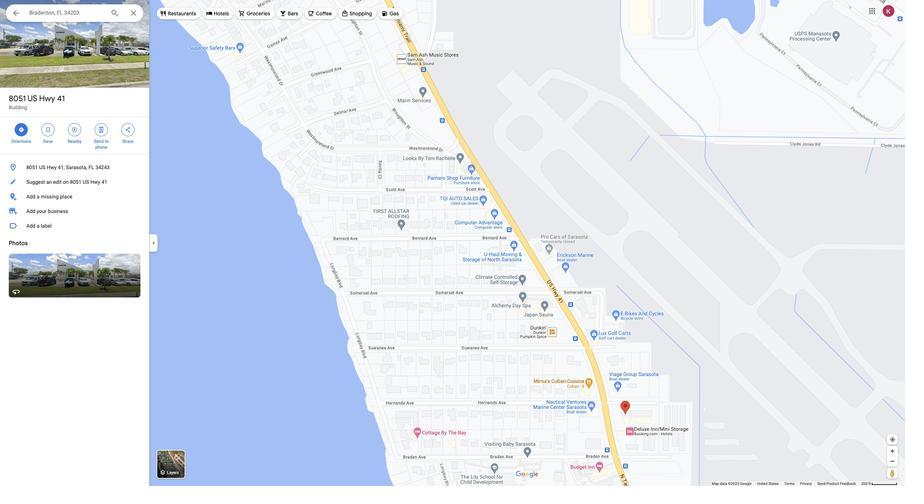 Task type: vqa. For each thing, say whether or not it's contained in the screenshot.
business in the left top of the page
yes



Task type: locate. For each thing, give the bounding box(es) containing it.
ft
[[869, 482, 872, 486]]

2 add from the top
[[26, 209, 35, 214]]

8051 us hwy 41 main content
[[0, 0, 149, 487]]

hwy down fl in the top left of the page
[[90, 179, 100, 185]]

add down suggest
[[26, 194, 35, 200]]

a left label at top
[[37, 223, 40, 229]]


[[18, 126, 25, 134]]

send to phone
[[94, 139, 109, 150]]

0 horizontal spatial 41
[[57, 94, 65, 104]]

add your business link
[[0, 204, 149, 219]]

terms button
[[785, 482, 795, 487]]

0 vertical spatial add
[[26, 194, 35, 200]]

to
[[105, 139, 109, 144]]

send for send to phone
[[94, 139, 104, 144]]

share
[[122, 139, 134, 144]]

zoom out image
[[890, 459, 896, 465]]

collapse side panel image
[[150, 239, 158, 247]]

2 horizontal spatial 8051
[[70, 179, 81, 185]]

hwy inside '8051 us hwy 41 building'
[[39, 94, 55, 104]]

restaurants
[[168, 10, 196, 17]]

200 ft button
[[862, 482, 898, 486]]

footer inside google maps 'element'
[[712, 482, 862, 487]]

0 vertical spatial hwy
[[39, 94, 55, 104]]

gas button
[[379, 5, 404, 22]]

hwy
[[39, 94, 55, 104], [47, 165, 57, 171], [90, 179, 100, 185]]

2 vertical spatial us
[[83, 179, 89, 185]]

1 horizontal spatial 8051
[[26, 165, 38, 171]]

None field
[[29, 8, 105, 17]]

hwy up 
[[39, 94, 55, 104]]

add for add a label
[[26, 223, 35, 229]]

send up phone
[[94, 139, 104, 144]]

map
[[712, 482, 720, 486]]

1 vertical spatial us
[[39, 165, 45, 171]]

send inside button
[[818, 482, 826, 486]]

footer containing map data ©2023 google
[[712, 482, 862, 487]]

add left label at top
[[26, 223, 35, 229]]

1 vertical spatial 41
[[102, 179, 107, 185]]

1 horizontal spatial send
[[818, 482, 826, 486]]

200
[[862, 482, 868, 486]]

us
[[28, 94, 37, 104], [39, 165, 45, 171], [83, 179, 89, 185]]

2 a from the top
[[37, 223, 40, 229]]

us inside '8051 us hwy 41 building'
[[28, 94, 37, 104]]

add left the your
[[26, 209, 35, 214]]

0 horizontal spatial send
[[94, 139, 104, 144]]

a for label
[[37, 223, 40, 229]]

2 vertical spatial add
[[26, 223, 35, 229]]

1 vertical spatial send
[[818, 482, 826, 486]]

8051 up building
[[9, 94, 26, 104]]

show your location image
[[890, 437, 897, 444]]

fl
[[89, 165, 94, 171]]

a
[[37, 194, 40, 200], [37, 223, 40, 229]]

missing
[[41, 194, 59, 200]]

send product feedback
[[818, 482, 857, 486]]

0 vertical spatial 8051
[[9, 94, 26, 104]]

a for missing
[[37, 194, 40, 200]]

41 inside '8051 us hwy 41 building'
[[57, 94, 65, 104]]

terms
[[785, 482, 795, 486]]

send
[[94, 139, 104, 144], [818, 482, 826, 486]]

states
[[769, 482, 779, 486]]

send left product
[[818, 482, 826, 486]]

data
[[720, 482, 728, 486]]

hwy left 41,
[[47, 165, 57, 171]]

suggest an edit on 8051 us hwy 41 button
[[0, 175, 149, 190]]

united states button
[[758, 482, 779, 487]]

0 horizontal spatial 8051
[[9, 94, 26, 104]]

map data ©2023 google
[[712, 482, 752, 486]]

send product feedback button
[[818, 482, 857, 487]]

add a missing place
[[26, 194, 72, 200]]

privacy button
[[801, 482, 813, 487]]

2 horizontal spatial us
[[83, 179, 89, 185]]

3 add from the top
[[26, 223, 35, 229]]

add your business
[[26, 209, 68, 214]]

coffee
[[316, 10, 332, 17]]

8051
[[9, 94, 26, 104], [26, 165, 38, 171], [70, 179, 81, 185]]

groceries button
[[236, 5, 275, 22]]

show street view coverage image
[[888, 468, 898, 479]]

shopping
[[350, 10, 372, 17]]

8051 inside '8051 us hwy 41 building'
[[9, 94, 26, 104]]

0 horizontal spatial us
[[28, 94, 37, 104]]

1 vertical spatial hwy
[[47, 165, 57, 171]]

Bradenton, FL 34203 field
[[6, 4, 143, 22]]

add a label button
[[0, 219, 149, 233]]


[[98, 126, 105, 134]]

 search field
[[6, 4, 143, 23]]

41
[[57, 94, 65, 104], [102, 179, 107, 185]]

suggest
[[26, 179, 45, 185]]

suggest an edit on 8051 us hwy 41
[[26, 179, 107, 185]]

1 horizontal spatial us
[[39, 165, 45, 171]]

0 vertical spatial us
[[28, 94, 37, 104]]

2 vertical spatial hwy
[[90, 179, 100, 185]]

8051 right on at the top left of page
[[70, 179, 81, 185]]

add
[[26, 194, 35, 200], [26, 209, 35, 214], [26, 223, 35, 229]]

1 vertical spatial add
[[26, 209, 35, 214]]

0 vertical spatial send
[[94, 139, 104, 144]]

an
[[46, 179, 52, 185]]

8051 up suggest
[[26, 165, 38, 171]]

 button
[[6, 4, 26, 23]]

1 add from the top
[[26, 194, 35, 200]]

feedback
[[841, 482, 857, 486]]

1 vertical spatial 8051
[[26, 165, 38, 171]]

1 horizontal spatial 41
[[102, 179, 107, 185]]

layers
[[167, 471, 179, 476]]

sarasota,
[[66, 165, 87, 171]]

send inside send to phone
[[94, 139, 104, 144]]

bars button
[[277, 5, 303, 22]]

footer
[[712, 482, 862, 487]]

0 vertical spatial 41
[[57, 94, 65, 104]]

0 vertical spatial a
[[37, 194, 40, 200]]

a left missing
[[37, 194, 40, 200]]

1 a from the top
[[37, 194, 40, 200]]

1 vertical spatial a
[[37, 223, 40, 229]]

phone
[[95, 145, 107, 150]]



Task type: describe. For each thing, give the bounding box(es) containing it.
product
[[827, 482, 840, 486]]

hotels
[[214, 10, 229, 17]]

privacy
[[801, 482, 813, 486]]

google account: kenny nguyen  
(kenny.nguyen@adept.ai) image
[[883, 5, 895, 17]]


[[71, 126, 78, 134]]

coffee button
[[305, 5, 337, 22]]

zoom in image
[[890, 449, 896, 455]]

8051 for 41
[[9, 94, 26, 104]]

google
[[741, 482, 752, 486]]

shopping button
[[339, 5, 377, 22]]

8051 for 41,
[[26, 165, 38, 171]]

bars
[[288, 10, 298, 17]]

8051 us hwy 41, sarasota, fl 34243 button
[[0, 160, 149, 175]]


[[125, 126, 131, 134]]

directions
[[12, 139, 31, 144]]

2 vertical spatial 8051
[[70, 179, 81, 185]]

8051 us hwy 41 building
[[9, 94, 65, 111]]

gas
[[390, 10, 399, 17]]

hotels button
[[203, 5, 234, 22]]

©2023
[[729, 482, 740, 486]]

hwy for 41,
[[47, 165, 57, 171]]

hwy for 41
[[39, 94, 55, 104]]

restaurants button
[[157, 5, 201, 22]]

save
[[43, 139, 53, 144]]

place
[[60, 194, 72, 200]]

nearby
[[68, 139, 82, 144]]

groceries
[[247, 10, 270, 17]]

41 inside button
[[102, 179, 107, 185]]

label
[[41, 223, 52, 229]]

actions for 8051 us hwy 41 region
[[0, 117, 149, 154]]

your
[[37, 209, 47, 214]]

8051 us hwy 41, sarasota, fl 34243
[[26, 165, 110, 171]]

photos
[[9, 240, 28, 247]]


[[12, 8, 20, 18]]

200 ft
[[862, 482, 872, 486]]

business
[[48, 209, 68, 214]]

add for add a missing place
[[26, 194, 35, 200]]

united
[[758, 482, 768, 486]]

edit
[[53, 179, 62, 185]]

41,
[[58, 165, 65, 171]]

on
[[63, 179, 69, 185]]

add for add your business
[[26, 209, 35, 214]]

us for 41
[[28, 94, 37, 104]]

united states
[[758, 482, 779, 486]]


[[45, 126, 51, 134]]

us for 41,
[[39, 165, 45, 171]]

none field inside bradenton, fl 34203 field
[[29, 8, 105, 17]]

add a label
[[26, 223, 52, 229]]

send for send product feedback
[[818, 482, 826, 486]]

google maps element
[[0, 0, 906, 487]]

34243
[[95, 165, 110, 171]]

building
[[9, 105, 27, 111]]

add a missing place button
[[0, 190, 149, 204]]



